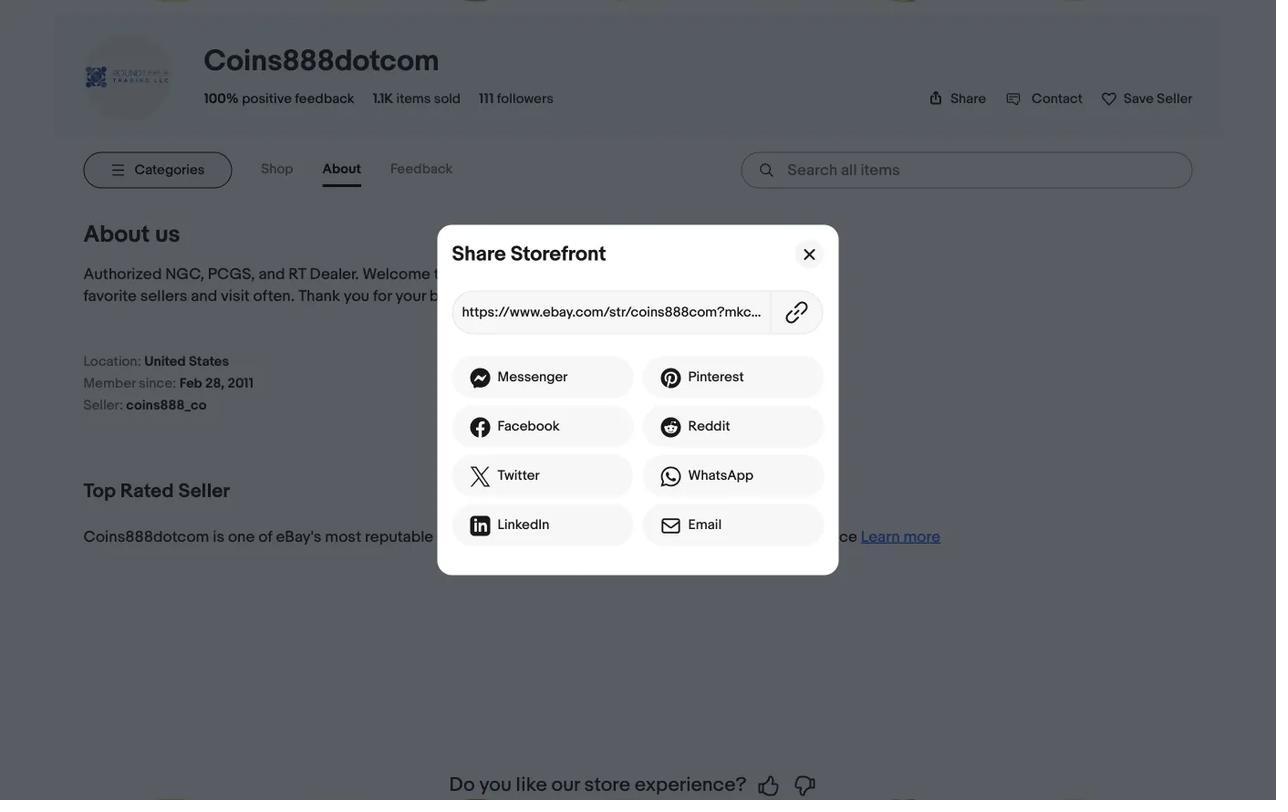 Task type: locate. For each thing, give the bounding box(es) containing it.
more
[[904, 527, 941, 546]]

wrapper image inside pinterest button
[[661, 367, 688, 389]]

your left list
[[686, 265, 716, 284]]

top
[[83, 479, 116, 503]]

ngc,
[[165, 265, 204, 284]]

shop
[[261, 160, 293, 177]]

messenger button
[[452, 356, 634, 398]]

your
[[686, 265, 716, 284], [395, 286, 426, 306]]

about for about
[[323, 160, 361, 177]]

0 horizontal spatial you
[[344, 286, 370, 306]]

100% positive feedback
[[204, 91, 355, 107]]

coins888dotcom is one of ebay's most reputable sellers. consistently delivers outstanding customer service learn more
[[83, 527, 941, 546]]

pcgs,
[[208, 265, 255, 284]]

1 horizontal spatial and
[[259, 265, 285, 284]]

1 horizontal spatial about
[[323, 160, 361, 177]]

about right shop at the left top
[[323, 160, 361, 177]]

about inside tab list
[[323, 160, 361, 177]]

0 vertical spatial coins888dotcom
[[204, 43, 439, 79]]

authorized ngc, pcgs, and rt dealer.  welcome to my ebay store. please add me to your list of favorite sellers and visit often. thank you for your business.
[[83, 265, 759, 306]]

reddit button
[[643, 406, 824, 448]]

wrapper image up linkedin
[[470, 466, 498, 488]]

is
[[213, 527, 225, 546]]

positive
[[242, 91, 292, 107]]

wrapper image inside linkedin button
[[470, 515, 498, 537]]

0 horizontal spatial your
[[395, 286, 426, 306]]

coins888dotcom down "rated"
[[83, 527, 209, 546]]

united
[[144, 353, 186, 370]]

0 vertical spatial you
[[344, 286, 370, 306]]

wrapper image
[[470, 417, 498, 438], [661, 417, 688, 438], [661, 466, 688, 488], [470, 515, 498, 537]]

whatsapp button
[[643, 455, 824, 497]]

to left my
[[434, 265, 449, 284]]

share storefront
[[452, 242, 606, 267]]

tab list
[[261, 153, 482, 187]]

1 vertical spatial your
[[395, 286, 426, 306]]

0 horizontal spatial to
[[434, 265, 449, 284]]

1 vertical spatial share
[[452, 242, 506, 267]]

wrapper image inside facebook button
[[470, 417, 498, 438]]

messenger
[[498, 369, 568, 385]]

wrapper image for pinterest
[[661, 367, 688, 389]]

ebay's
[[276, 527, 322, 546]]

0 horizontal spatial share
[[452, 242, 506, 267]]

sellers
[[140, 286, 187, 306]]

service
[[805, 527, 858, 546]]

wrapper image inside reddit button
[[661, 417, 688, 438]]

to right me
[[668, 265, 682, 284]]

wrapper image inside the email button
[[661, 515, 688, 537]]

you inside "authorized ngc, pcgs, and rt dealer.  welcome to my ebay store. please add me to your list of favorite sellers and visit often. thank you for your business."
[[344, 286, 370, 306]]

of
[[745, 265, 759, 284], [258, 527, 272, 546]]

you right do
[[479, 773, 512, 797]]

111 followers
[[479, 91, 554, 107]]

categories
[[135, 162, 205, 178]]

about us
[[83, 220, 180, 249]]

about
[[323, 160, 361, 177], [83, 220, 150, 249]]

and
[[259, 265, 285, 284], [191, 286, 217, 306]]

facebook
[[498, 418, 560, 435]]

share inside dialog
[[452, 242, 506, 267]]

share
[[951, 91, 986, 107], [452, 242, 506, 267]]

list
[[720, 265, 741, 284]]

to
[[434, 265, 449, 284], [668, 265, 682, 284]]

1 horizontal spatial of
[[745, 265, 759, 284]]

you
[[344, 286, 370, 306], [479, 773, 512, 797]]

coins888dotcom for coins888dotcom
[[204, 43, 439, 79]]

coins888dotcom for coins888dotcom is one of ebay's most reputable sellers. consistently delivers outstanding customer service learn more
[[83, 527, 209, 546]]

1 horizontal spatial share
[[951, 91, 986, 107]]

of right list
[[745, 265, 759, 284]]

learn
[[861, 527, 900, 546]]

wrapper image inside messenger 'button'
[[470, 367, 498, 389]]

feb
[[179, 375, 202, 392]]

0 vertical spatial of
[[745, 265, 759, 284]]

reddit
[[688, 418, 730, 435]]

do you like our store experience?
[[449, 773, 747, 797]]

rt
[[289, 265, 306, 284]]

feedback
[[390, 160, 453, 177]]

like
[[516, 773, 547, 797]]

about up the authorized
[[83, 220, 150, 249]]

100%
[[204, 91, 239, 107]]

followers
[[497, 91, 554, 107]]

welcome
[[363, 265, 431, 284]]

1 vertical spatial and
[[191, 286, 217, 306]]

wrapper image up facebook
[[470, 367, 498, 389]]

seller
[[178, 479, 230, 503]]

learn more link
[[861, 527, 941, 546]]

wrapper image for email
[[661, 515, 688, 537]]

your down welcome
[[395, 286, 426, 306]]

2011
[[228, 375, 254, 392]]

0 vertical spatial about
[[323, 160, 361, 177]]

contact
[[1032, 91, 1083, 107]]

1 vertical spatial about
[[83, 220, 150, 249]]

wrapper image inside twitter button
[[470, 466, 498, 488]]

wrapper image right delivers
[[661, 515, 688, 537]]

share button
[[929, 91, 986, 107]]

wrapper image up reddit
[[661, 367, 688, 389]]

of right one
[[258, 527, 272, 546]]

storefront
[[511, 242, 606, 267]]

wrapper image
[[470, 367, 498, 389], [661, 367, 688, 389], [470, 466, 498, 488], [661, 515, 688, 537]]

our
[[552, 773, 580, 797]]

share left contact link
[[951, 91, 986, 107]]

0 vertical spatial your
[[686, 265, 716, 284]]

and up often.
[[259, 265, 285, 284]]

coins888dotcom up the feedback
[[204, 43, 439, 79]]

categories button
[[83, 152, 232, 188]]

wrapper image for whatsapp
[[661, 466, 688, 488]]

wrapper image for reddit
[[661, 417, 688, 438]]

pinterest button
[[643, 356, 824, 398]]

share up "business." at the left top
[[452, 242, 506, 267]]

1 vertical spatial of
[[258, 527, 272, 546]]

and down ngc, on the left top
[[191, 286, 217, 306]]

wrapper image for twitter
[[470, 466, 498, 488]]

1 horizontal spatial you
[[479, 773, 512, 797]]

0 horizontal spatial about
[[83, 220, 150, 249]]

1 horizontal spatial to
[[668, 265, 682, 284]]

0 vertical spatial share
[[951, 91, 986, 107]]

wrapper image inside whatsapp button
[[661, 466, 688, 488]]

you left for
[[344, 286, 370, 306]]

1 horizontal spatial your
[[686, 265, 716, 284]]

1 vertical spatial you
[[479, 773, 512, 797]]

store.
[[515, 265, 556, 284]]

1 to from the left
[[434, 265, 449, 284]]

1 vertical spatial coins888dotcom
[[83, 527, 209, 546]]

business.
[[430, 286, 497, 306]]

items
[[396, 91, 431, 107]]

coins888dotcom
[[204, 43, 439, 79], [83, 527, 209, 546]]

top rated seller
[[83, 479, 230, 503]]



Task type: describe. For each thing, give the bounding box(es) containing it.
store
[[584, 773, 630, 797]]

outstanding
[[645, 527, 730, 546]]

0 horizontal spatial of
[[258, 527, 272, 546]]

about for about us
[[83, 220, 150, 249]]

twitter button
[[452, 455, 634, 497]]

me
[[642, 265, 664, 284]]

add
[[611, 265, 638, 284]]

location:
[[83, 353, 141, 370]]

dealer.
[[310, 265, 359, 284]]

1.1k
[[373, 91, 393, 107]]

111
[[479, 91, 494, 107]]

share for share
[[951, 91, 986, 107]]

us
[[155, 220, 180, 249]]

sold
[[434, 91, 461, 107]]

whatsapp
[[688, 468, 754, 484]]

experience?
[[635, 773, 747, 797]]

customer
[[734, 527, 801, 546]]

coins888dotcom link
[[204, 43, 439, 79]]

since:
[[139, 375, 176, 392]]

facebook button
[[452, 406, 634, 448]]

email button
[[643, 504, 824, 546]]

pinterest
[[688, 369, 744, 385]]

linkedin
[[498, 517, 550, 533]]

feedback
[[295, 91, 355, 107]]

linkedin button
[[452, 504, 634, 546]]

do you like our store experience? link
[[449, 773, 827, 797]]

seller:
[[83, 397, 123, 414]]

reputable
[[365, 527, 434, 546]]

wrapper image for messenger
[[470, 367, 498, 389]]

1.1k items sold
[[373, 91, 461, 107]]

consistently
[[492, 527, 581, 546]]

28,
[[205, 375, 225, 392]]

do
[[449, 773, 475, 797]]

email
[[688, 517, 722, 533]]

0 vertical spatial and
[[259, 265, 285, 284]]

for
[[373, 286, 392, 306]]

coins888_co
[[126, 397, 207, 414]]

coins888dotcom image
[[83, 65, 171, 90]]

rated
[[120, 479, 174, 503]]

delivers
[[585, 527, 641, 546]]

0 horizontal spatial and
[[191, 286, 217, 306]]

sellers.
[[437, 527, 488, 546]]

tab list containing shop
[[261, 153, 482, 187]]

share for share storefront
[[452, 242, 506, 267]]

twitter
[[498, 468, 540, 484]]

share storefront dialog
[[0, 0, 1276, 800]]

states
[[189, 353, 229, 370]]

ebay
[[477, 265, 511, 284]]

2 to from the left
[[668, 265, 682, 284]]

location: united states member since: feb 28, 2011 seller: coins888_co
[[83, 353, 254, 414]]

please
[[560, 265, 607, 284]]

most
[[325, 527, 361, 546]]

thank
[[298, 286, 340, 306]]

of inside "authorized ngc, pcgs, and rt dealer.  welcome to my ebay store. please add me to your list of favorite sellers and visit often. thank you for your business."
[[745, 265, 759, 284]]

visit
[[221, 286, 250, 306]]

member
[[83, 375, 136, 392]]

my
[[452, 265, 473, 284]]

copy link to clipboard image
[[771, 302, 822, 323]]

contact link
[[1006, 91, 1083, 107]]

favorite
[[83, 286, 137, 306]]

often.
[[253, 286, 295, 306]]

wrapper image for facebook
[[470, 417, 498, 438]]

one
[[228, 527, 255, 546]]

authorized
[[83, 265, 162, 284]]

wrapper image for linkedin
[[470, 515, 498, 537]]



Task type: vqa. For each thing, say whether or not it's contained in the screenshot.
Auction link
no



